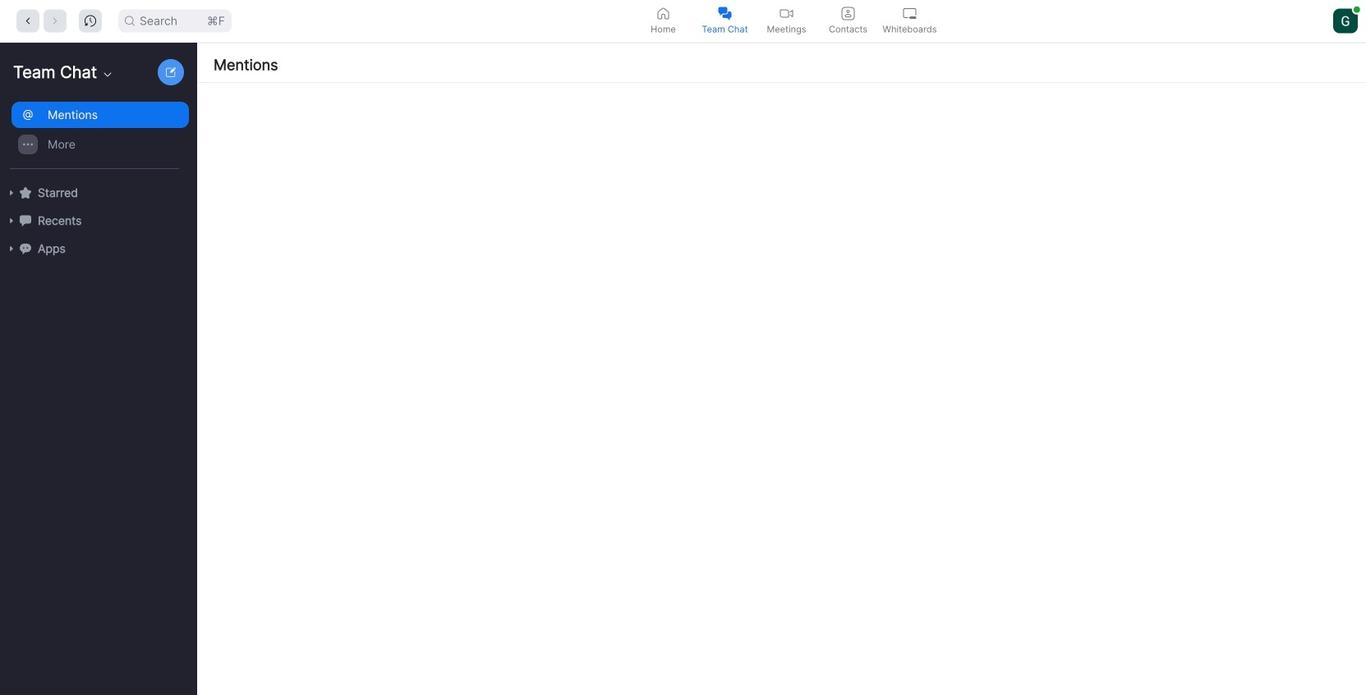 Task type: vqa. For each thing, say whether or not it's contained in the screenshot.
bottom Triangle Right icon
yes



Task type: describe. For each thing, give the bounding box(es) containing it.
online image
[[1354, 6, 1360, 13]]

team chat image
[[718, 7, 731, 20]]

chevron down small image
[[101, 68, 114, 81]]

history image
[[85, 15, 96, 27]]

team chat image
[[718, 7, 731, 20]]

starred tree item
[[7, 179, 189, 207]]

new image
[[166, 67, 176, 77]]

online image
[[1354, 6, 1360, 13]]

profile contact image
[[842, 7, 855, 20]]

triangle right image for starred tree item
[[7, 188, 16, 198]]

triangle right image inside starred tree item
[[7, 188, 16, 198]]

magnifier image
[[125, 16, 135, 26]]

2 triangle right image from the top
[[7, 244, 16, 254]]

chatbot image
[[20, 243, 31, 254]]

triangle right image for recents tree item
[[7, 216, 16, 226]]

profile contact image
[[842, 7, 855, 20]]

apps tree item
[[7, 235, 189, 263]]

history image
[[85, 15, 96, 27]]

home small image
[[657, 7, 670, 20]]



Task type: locate. For each thing, give the bounding box(es) containing it.
tab list
[[633, 0, 941, 42]]

triangle right image for 2nd triangle right icon
[[7, 244, 16, 254]]

recents tree item
[[7, 207, 189, 235]]

star image
[[20, 187, 31, 199], [20, 187, 31, 199]]

tree
[[0, 99, 194, 279]]

home small image
[[657, 7, 670, 20]]

chevron left small image
[[22, 15, 34, 27], [22, 15, 34, 27]]

chatbot image
[[20, 243, 31, 254]]

1 vertical spatial triangle right image
[[7, 244, 16, 254]]

chat image
[[20, 215, 31, 227], [20, 215, 31, 227]]

video on image
[[780, 7, 793, 20]]

list
[[197, 83, 1366, 696]]

group
[[0, 100, 189, 169]]

chevron down small image
[[101, 68, 114, 81]]

magnifier image
[[125, 16, 135, 26]]

triangle right image inside starred tree item
[[7, 188, 16, 198]]

triangle right image
[[7, 188, 16, 198], [7, 216, 16, 226], [7, 216, 16, 226], [7, 244, 16, 254]]

0 vertical spatial triangle right image
[[7, 188, 16, 198]]

video on image
[[780, 7, 793, 20]]

triangle right image
[[7, 188, 16, 198], [7, 244, 16, 254]]

whiteboard small image
[[903, 7, 916, 20], [903, 7, 916, 20]]

new image
[[166, 67, 176, 77]]

1 triangle right image from the top
[[7, 188, 16, 198]]



